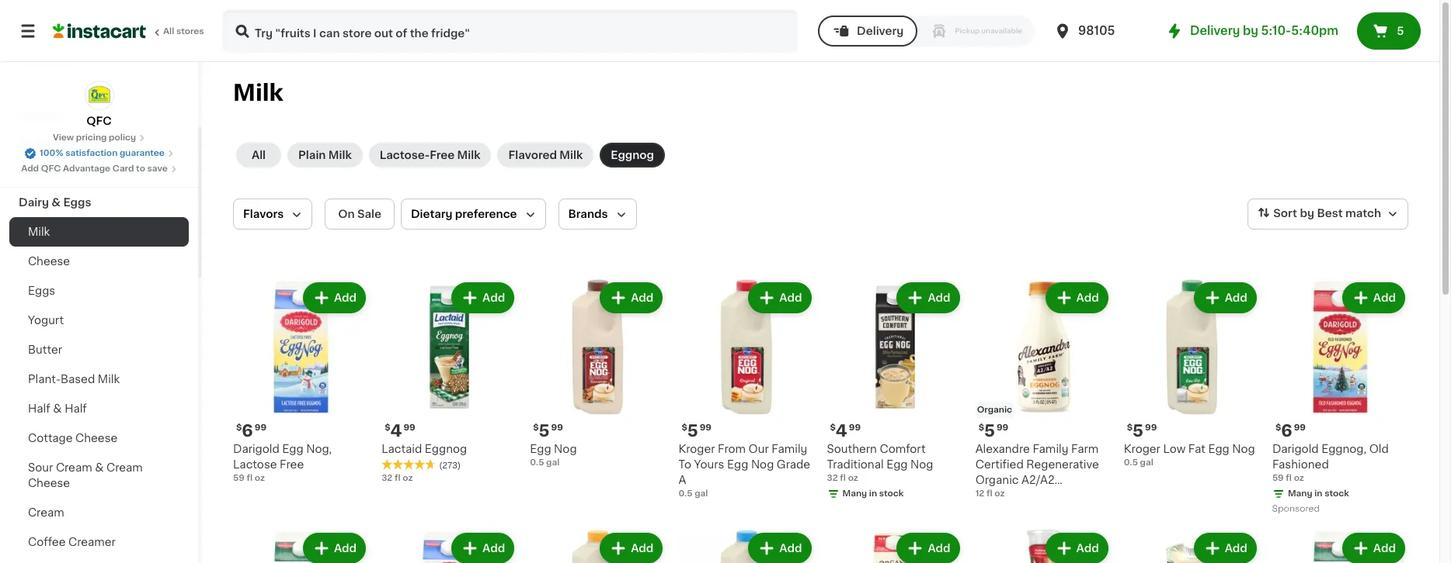 Task type: describe. For each thing, give the bounding box(es) containing it.
milk right the plain
[[328, 150, 352, 161]]

yogurt link
[[9, 306, 189, 336]]

coffee
[[28, 538, 66, 548]]

thanksgiving
[[19, 138, 93, 149]]

5 button
[[1357, 12, 1421, 50]]

egg inside kroger from our family to yours egg nog grade a 0.5 gal
[[727, 460, 748, 471]]

& for half
[[53, 404, 62, 415]]

cream inside cream link
[[28, 508, 64, 519]]

milk right the flavored
[[560, 150, 583, 161]]

delivery button
[[818, 16, 918, 47]]

alexandre family farm certified regenerative organic a2/a2 homegrown eggnog
[[975, 444, 1099, 502]]

dietary
[[411, 209, 452, 220]]

butter
[[28, 345, 62, 356]]

card
[[113, 165, 134, 173]]

pricing
[[76, 134, 107, 142]]

32 fl oz
[[382, 475, 413, 483]]

lactose-
[[380, 150, 430, 161]]

southern comfort traditional egg nog 32 fl oz
[[827, 444, 933, 483]]

coffee creamer link
[[9, 528, 189, 558]]

cheese inside sour cream & cream cheese
[[28, 479, 70, 489]]

dietary preference button
[[401, 199, 546, 230]]

& for dairy
[[52, 197, 61, 208]]

& inside sour cream & cream cheese
[[95, 463, 104, 474]]

kroger for 0.5
[[1124, 444, 1160, 455]]

farm
[[1071, 444, 1099, 455]]

darigold egg nog, lactose free 59 fl oz
[[233, 444, 332, 483]]

sort by
[[1273, 208, 1314, 219]]

match
[[1345, 208, 1381, 219]]

dairy & eggs link
[[9, 188, 189, 218]]

creamer
[[68, 538, 116, 548]]

delivery by 5:10-5:40pm link
[[1165, 22, 1338, 40]]

qfc logo image
[[84, 81, 114, 110]]

99 for alexandre family farm certified regenerative organic a2/a2 homegrown eggnog
[[997, 424, 1008, 433]]

$ 5 99 for kroger from our family to yours egg nog grade a
[[682, 423, 712, 440]]

sort
[[1273, 208, 1297, 219]]

half & half
[[28, 404, 87, 415]]

$ 5 99 for egg nog
[[533, 423, 563, 440]]

recipes
[[19, 109, 64, 120]]

milk up all link
[[233, 82, 283, 104]]

2 half from the left
[[65, 404, 87, 415]]

certified
[[975, 460, 1024, 471]]

all for all stores
[[163, 27, 174, 36]]

Best match Sort by field
[[1248, 199, 1408, 230]]

sale
[[357, 209, 381, 220]]

plant-based milk link
[[9, 365, 189, 395]]

milk link
[[9, 218, 189, 247]]

plant-based milk
[[28, 374, 120, 385]]

from
[[718, 444, 746, 455]]

in for 6
[[1315, 490, 1322, 499]]

nog inside egg nog 0.5 gal
[[554, 444, 577, 455]]

regenerative
[[1026, 460, 1099, 471]]

100% satisfaction guarantee button
[[24, 144, 174, 160]]

all stores
[[163, 27, 204, 36]]

coffee creamer
[[28, 538, 116, 548]]

plain milk link
[[287, 143, 363, 168]]

delivery for delivery
[[857, 26, 904, 37]]

0 horizontal spatial qfc
[[41, 165, 61, 173]]

eggnog link
[[600, 143, 665, 168]]

darigold eggnog, old fashioned 59 fl oz
[[1272, 444, 1389, 483]]

4 for southern comfort traditional egg nog
[[836, 423, 847, 440]]

on sale
[[338, 209, 381, 220]]

$ 5 99 for alexandre family farm certified regenerative organic a2/a2 homegrown eggnog
[[978, 423, 1008, 440]]

comfort
[[880, 444, 926, 455]]

$ for kroger low fat egg nog
[[1127, 424, 1133, 433]]

oz down lactaid
[[403, 475, 413, 483]]

yours
[[694, 460, 724, 471]]

fl right 12
[[987, 490, 992, 499]]

low
[[1163, 444, 1186, 455]]

plain milk
[[298, 150, 352, 161]]

sour cream & cream cheese
[[28, 463, 143, 489]]

6 for darigold eggnog, old fashioned
[[1281, 423, 1292, 440]]

sponsored badge image
[[1272, 505, 1319, 514]]

guarantee
[[120, 149, 165, 158]]

by for sort
[[1300, 208, 1314, 219]]

5 for kroger low fat egg nog
[[1133, 423, 1144, 440]]

eggnog,
[[1321, 444, 1366, 455]]

lactose
[[233, 460, 277, 471]]

fl inside darigold egg nog, lactose free 59 fl oz
[[247, 475, 253, 483]]

1 horizontal spatial eggnog
[[611, 150, 654, 161]]

oz inside darigold egg nog, lactose free 59 fl oz
[[255, 475, 265, 483]]

100%
[[40, 149, 63, 158]]

99 for kroger from our family to yours egg nog grade a
[[700, 424, 712, 433]]

cream down cottage cheese
[[56, 463, 92, 474]]

1 vertical spatial eggs
[[28, 286, 55, 297]]

add qfc advantage card to save link
[[21, 163, 177, 176]]

sour
[[28, 463, 53, 474]]

dairy
[[19, 197, 49, 208]]

5:40pm
[[1291, 25, 1338, 37]]

to
[[678, 460, 691, 471]]

eggnog inside alexandre family farm certified regenerative organic a2/a2 homegrown eggnog
[[1045, 491, 1087, 502]]

instacart logo image
[[53, 22, 146, 40]]

5 for kroger from our family to yours egg nog grade a
[[687, 423, 698, 440]]

family inside kroger from our family to yours egg nog grade a 0.5 gal
[[772, 444, 807, 455]]

cottage cheese link
[[9, 424, 189, 454]]

stock for 6
[[1325, 490, 1349, 499]]

best
[[1317, 208, 1343, 219]]

a
[[678, 476, 686, 486]]

gal inside kroger from our family to yours egg nog grade a 0.5 gal
[[695, 490, 708, 499]]

view pricing policy
[[53, 134, 136, 142]]

our
[[749, 444, 769, 455]]

family inside alexandre family farm certified regenerative organic a2/a2 homegrown eggnog
[[1033, 444, 1068, 455]]

$ for kroger from our family to yours egg nog grade a
[[682, 424, 687, 433]]

nog inside southern comfort traditional egg nog 32 fl oz
[[910, 460, 933, 471]]

a2/a2
[[1022, 476, 1055, 486]]

flavored milk link
[[498, 143, 594, 168]]

fl inside darigold eggnog, old fashioned 59 fl oz
[[1286, 475, 1292, 483]]

many in stock for 6
[[1288, 490, 1349, 499]]

gal inside kroger low fat egg nog 0.5 gal
[[1140, 459, 1153, 468]]

half & half link
[[9, 395, 189, 424]]

darigold for lactose
[[233, 444, 279, 455]]

99 for darigold eggnog, old fashioned
[[1294, 424, 1306, 433]]

old
[[1369, 444, 1389, 455]]

99 for darigold egg nog, lactose free
[[255, 424, 267, 433]]

$ 4 99 for southern comfort traditional egg nog
[[830, 423, 861, 440]]

59 inside darigold egg nog, lactose free 59 fl oz
[[233, 475, 245, 483]]

on sale button
[[325, 199, 395, 230]]

egg nog 0.5 gal
[[530, 444, 577, 468]]

oz inside southern comfort traditional egg nog 32 fl oz
[[848, 475, 858, 483]]

view pricing policy link
[[53, 132, 145, 144]]

nog inside kroger from our family to yours egg nog grade a 0.5 gal
[[751, 460, 774, 471]]



Task type: vqa. For each thing, say whether or not it's contained in the screenshot.
bottommost DELI
no



Task type: locate. For each thing, give the bounding box(es) containing it.
2 kroger from the left
[[1124, 444, 1160, 455]]

0 horizontal spatial family
[[772, 444, 807, 455]]

0 horizontal spatial 59
[[233, 475, 245, 483]]

gal inside egg nog 0.5 gal
[[546, 459, 560, 468]]

fl down fashioned
[[1286, 475, 1292, 483]]

1 horizontal spatial all
[[252, 150, 266, 161]]

1 horizontal spatial qfc
[[86, 116, 112, 127]]

cheese inside "cheese" link
[[28, 256, 70, 267]]

0 horizontal spatial delivery
[[857, 26, 904, 37]]

$ 6 99 up the lactose
[[236, 423, 267, 440]]

0 horizontal spatial many
[[842, 490, 867, 499]]

qfc link
[[84, 81, 114, 129]]

1 horizontal spatial 59
[[1272, 475, 1284, 483]]

qfc up view pricing policy link on the left top of the page
[[86, 116, 112, 127]]

6 up the lactose
[[242, 423, 253, 440]]

4 up lactaid
[[390, 423, 402, 440]]

1 59 from the left
[[233, 475, 245, 483]]

best match
[[1317, 208, 1381, 219]]

1 horizontal spatial delivery
[[1190, 25, 1240, 37]]

1 horizontal spatial many in stock
[[1288, 490, 1349, 499]]

5
[[1397, 26, 1404, 37], [539, 423, 550, 440], [687, 423, 698, 440], [984, 423, 995, 440], [1133, 423, 1144, 440]]

yogurt
[[28, 315, 64, 326]]

1 horizontal spatial 32
[[827, 475, 838, 483]]

many in stock down southern comfort traditional egg nog 32 fl oz at the bottom right
[[842, 490, 904, 499]]

kroger up to in the bottom of the page
[[678, 444, 715, 455]]

5 for alexandre family farm certified regenerative organic a2/a2 homegrown eggnog
[[984, 423, 995, 440]]

flavors
[[243, 209, 284, 220]]

cheese down half & half link
[[75, 433, 118, 444]]

4 99 from the left
[[700, 424, 712, 433]]

many in stock for 4
[[842, 490, 904, 499]]

$ 4 99
[[385, 423, 415, 440], [830, 423, 861, 440]]

milk
[[233, 82, 283, 104], [328, 150, 352, 161], [457, 150, 480, 161], [560, 150, 583, 161], [28, 227, 50, 238], [98, 374, 120, 385]]

0 horizontal spatial in
[[869, 490, 877, 499]]

egg inside egg nog 0.5 gal
[[530, 444, 551, 455]]

to
[[136, 165, 145, 173]]

0 vertical spatial cheese
[[28, 256, 70, 267]]

by left the 5:10-
[[1243, 25, 1258, 37]]

$ up kroger low fat egg nog 0.5 gal
[[1127, 424, 1133, 433]]

delivery
[[1190, 25, 1240, 37], [857, 26, 904, 37]]

milk down dairy
[[28, 227, 50, 238]]

1 horizontal spatial 0.5
[[678, 490, 693, 499]]

many up sponsored badge image in the right of the page
[[1288, 490, 1312, 499]]

2 family from the left
[[1033, 444, 1068, 455]]

1 half from the left
[[28, 404, 50, 415]]

1 vertical spatial &
[[53, 404, 62, 415]]

0 horizontal spatial 0.5
[[530, 459, 544, 468]]

dairy & eggs
[[19, 197, 91, 208]]

2 $ 4 99 from the left
[[830, 423, 861, 440]]

cheese down milk link
[[28, 256, 70, 267]]

0 vertical spatial by
[[1243, 25, 1258, 37]]

service type group
[[818, 16, 1035, 47]]

stock down southern comfort traditional egg nog 32 fl oz at the bottom right
[[879, 490, 904, 499]]

0 vertical spatial qfc
[[86, 116, 112, 127]]

2 in from the left
[[1315, 490, 1322, 499]]

0.5 inside egg nog 0.5 gal
[[530, 459, 544, 468]]

$ up egg nog 0.5 gal
[[533, 424, 539, 433]]

0 horizontal spatial all
[[163, 27, 174, 36]]

product group
[[233, 280, 369, 486], [382, 280, 518, 486], [530, 280, 666, 470], [678, 280, 814, 501], [827, 280, 963, 504], [975, 280, 1111, 502], [1124, 280, 1260, 470], [1272, 280, 1408, 518], [233, 531, 369, 564], [382, 531, 518, 564], [530, 531, 666, 564], [678, 531, 814, 564], [827, 531, 963, 564], [975, 531, 1111, 564], [1124, 531, 1260, 564], [1272, 531, 1408, 564]]

half down plant- at the bottom left of page
[[28, 404, 50, 415]]

save
[[147, 165, 168, 173]]

5 inside button
[[1397, 26, 1404, 37]]

family up grade
[[772, 444, 807, 455]]

4 for lactaid eggnog
[[390, 423, 402, 440]]

2 darigold from the left
[[1272, 444, 1319, 455]]

99 up 'yours'
[[700, 424, 712, 433]]

2 many from the left
[[1288, 490, 1312, 499]]

32 down lactaid
[[382, 475, 392, 483]]

$ 4 99 for lactaid eggnog
[[385, 423, 415, 440]]

99 up kroger low fat egg nog 0.5 gal
[[1145, 424, 1157, 433]]

2 $ 5 99 from the left
[[682, 423, 712, 440]]

egg inside kroger low fat egg nog 0.5 gal
[[1208, 444, 1230, 455]]

None search field
[[222, 9, 798, 53]]

advantage
[[63, 165, 110, 173]]

1 vertical spatial eggnog
[[425, 444, 467, 455]]

all left the plain
[[252, 150, 266, 161]]

$ up lactaid
[[385, 424, 390, 433]]

many in stock up sponsored badge image in the right of the page
[[1288, 490, 1349, 499]]

99 up fashioned
[[1294, 424, 1306, 433]]

1 6 from the left
[[242, 423, 253, 440]]

59
[[233, 475, 245, 483], [1272, 475, 1284, 483]]

2 6 from the left
[[1281, 423, 1292, 440]]

1 horizontal spatial 4
[[836, 423, 847, 440]]

many for 6
[[1288, 490, 1312, 499]]

1 many from the left
[[842, 490, 867, 499]]

1 $ 5 99 from the left
[[533, 423, 563, 440]]

1 family from the left
[[772, 444, 807, 455]]

qfc down '100%'
[[41, 165, 61, 173]]

$ 4 99 up lactaid
[[385, 423, 415, 440]]

organic inside alexandre family farm certified regenerative organic a2/a2 homegrown eggnog
[[975, 476, 1019, 486]]

many
[[842, 490, 867, 499], [1288, 490, 1312, 499]]

fl down traditional
[[840, 475, 846, 483]]

brands
[[568, 209, 608, 220]]

$ for darigold eggnog, old fashioned
[[1275, 424, 1281, 433]]

5:10-
[[1261, 25, 1291, 37]]

99 for kroger low fat egg nog
[[1145, 424, 1157, 433]]

1 vertical spatial cheese
[[75, 433, 118, 444]]

all
[[163, 27, 174, 36], [252, 150, 266, 161]]

oz down traditional
[[848, 475, 858, 483]]

egg inside darigold egg nog, lactose free 59 fl oz
[[282, 444, 303, 455]]

59 down the lactose
[[233, 475, 245, 483]]

99 up alexandre
[[997, 424, 1008, 433]]

1 vertical spatial all
[[252, 150, 266, 161]]

1 $ 6 99 from the left
[[236, 423, 267, 440]]

2 $ 6 99 from the left
[[1275, 423, 1306, 440]]

$ 4 99 up "southern" at the bottom right of the page
[[830, 423, 861, 440]]

in for 4
[[869, 490, 877, 499]]

half
[[28, 404, 50, 415], [65, 404, 87, 415]]

by for delivery
[[1243, 25, 1258, 37]]

1 horizontal spatial darigold
[[1272, 444, 1319, 455]]

darigold for fashioned
[[1272, 444, 1319, 455]]

$ for egg nog
[[533, 424, 539, 433]]

6
[[242, 423, 253, 440], [1281, 423, 1292, 440]]

all stores link
[[53, 9, 205, 53]]

2 vertical spatial cheese
[[28, 479, 70, 489]]

6 99 from the left
[[997, 424, 1008, 433]]

oz right 12
[[995, 490, 1005, 499]]

99
[[255, 424, 267, 433], [403, 424, 415, 433], [551, 424, 563, 433], [700, 424, 712, 433], [849, 424, 861, 433], [997, 424, 1008, 433], [1145, 424, 1157, 433], [1294, 424, 1306, 433]]

produce link
[[9, 158, 189, 188]]

$ up alexandre
[[978, 424, 984, 433]]

$ 6 99 for darigold eggnog, old fashioned
[[1275, 423, 1306, 440]]

3 99 from the left
[[551, 424, 563, 433]]

1 in from the left
[[869, 490, 877, 499]]

free up dietary
[[430, 150, 455, 161]]

0 horizontal spatial stock
[[879, 490, 904, 499]]

2 horizontal spatial gal
[[1140, 459, 1153, 468]]

plant-
[[28, 374, 61, 385]]

cheese inside the cottage cheese link
[[75, 433, 118, 444]]

1 horizontal spatial stock
[[1325, 490, 1349, 499]]

cream up coffee
[[28, 508, 64, 519]]

darigold up fashioned
[[1272, 444, 1319, 455]]

free right the lactose
[[280, 460, 304, 471]]

cheese down sour
[[28, 479, 70, 489]]

1 horizontal spatial eggs
[[63, 197, 91, 208]]

1 many in stock from the left
[[842, 490, 904, 499]]

& right dairy
[[52, 197, 61, 208]]

$ up to in the bottom of the page
[[682, 424, 687, 433]]

fl down the lactose
[[247, 475, 253, 483]]

family up regenerative at the bottom right
[[1033, 444, 1068, 455]]

1 horizontal spatial half
[[65, 404, 87, 415]]

butter link
[[9, 336, 189, 365]]

2 4 from the left
[[836, 423, 847, 440]]

darigold inside darigold eggnog, old fashioned 59 fl oz
[[1272, 444, 1319, 455]]

delivery by 5:10-5:40pm
[[1190, 25, 1338, 37]]

0 horizontal spatial kroger
[[678, 444, 715, 455]]

2 vertical spatial &
[[95, 463, 104, 474]]

eggs up yogurt
[[28, 286, 55, 297]]

kroger from our family to yours egg nog grade a 0.5 gal
[[678, 444, 810, 499]]

2 vertical spatial eggnog
[[1045, 491, 1087, 502]]

4
[[390, 423, 402, 440], [836, 423, 847, 440]]

cream link
[[9, 499, 189, 528]]

$ 5 99 up egg nog 0.5 gal
[[533, 423, 563, 440]]

kroger for yours
[[678, 444, 715, 455]]

1 kroger from the left
[[678, 444, 715, 455]]

sour cream & cream cheese link
[[9, 454, 189, 499]]

0 vertical spatial organic
[[977, 406, 1012, 415]]

1 horizontal spatial many
[[1288, 490, 1312, 499]]

in
[[869, 490, 877, 499], [1315, 490, 1322, 499]]

2 horizontal spatial 0.5
[[1124, 459, 1138, 468]]

family
[[772, 444, 807, 455], [1033, 444, 1068, 455]]

gal
[[546, 459, 560, 468], [1140, 459, 1153, 468], [695, 490, 708, 499]]

southern
[[827, 444, 877, 455]]

kroger low fat egg nog 0.5 gal
[[1124, 444, 1255, 468]]

1 $ 4 99 from the left
[[385, 423, 415, 440]]

oz inside darigold eggnog, old fashioned 59 fl oz
[[1294, 475, 1304, 483]]

eggnog up brands dropdown button
[[611, 150, 654, 161]]

0 horizontal spatial 4
[[390, 423, 402, 440]]

cottage cheese
[[28, 433, 118, 444]]

& up the 'cottage'
[[53, 404, 62, 415]]

by inside field
[[1300, 208, 1314, 219]]

★★★★★
[[382, 460, 436, 471], [382, 460, 436, 471]]

12 fl oz
[[975, 490, 1005, 499]]

4 up "southern" at the bottom right of the page
[[836, 423, 847, 440]]

0 vertical spatial free
[[430, 150, 455, 161]]

$ for lactaid eggnog
[[385, 424, 390, 433]]

1 32 from the left
[[382, 475, 392, 483]]

0 vertical spatial eggnog
[[611, 150, 654, 161]]

$ 5 99 up to in the bottom of the page
[[682, 423, 712, 440]]

based
[[60, 374, 95, 385]]

$ up fashioned
[[1275, 424, 1281, 433]]

on
[[338, 209, 355, 220]]

1 darigold from the left
[[233, 444, 279, 455]]

flavors button
[[233, 199, 312, 230]]

0 horizontal spatial half
[[28, 404, 50, 415]]

organic up alexandre
[[977, 406, 1012, 415]]

7 $ from the left
[[1127, 424, 1133, 433]]

99 for lactaid eggnog
[[403, 424, 415, 433]]

delivery inside button
[[857, 26, 904, 37]]

100% satisfaction guarantee
[[40, 149, 165, 158]]

12
[[975, 490, 984, 499]]

0 horizontal spatial free
[[280, 460, 304, 471]]

egg
[[282, 444, 303, 455], [530, 444, 551, 455], [1208, 444, 1230, 455], [727, 460, 748, 471], [886, 460, 908, 471]]

0 vertical spatial eggs
[[63, 197, 91, 208]]

oz down the lactose
[[255, 475, 265, 483]]

2 $ from the left
[[385, 424, 390, 433]]

0.5 inside kroger from our family to yours egg nog grade a 0.5 gal
[[678, 490, 693, 499]]

flavored milk
[[508, 150, 583, 161]]

half down plant-based milk on the bottom left
[[65, 404, 87, 415]]

organic
[[977, 406, 1012, 415], [975, 476, 1019, 486]]

eggnog down regenerative at the bottom right
[[1045, 491, 1087, 502]]

nog inside kroger low fat egg nog 0.5 gal
[[1232, 444, 1255, 455]]

nog,
[[306, 444, 332, 455]]

98105 button
[[1053, 9, 1147, 53]]

stores
[[176, 27, 204, 36]]

99 for southern comfort traditional egg nog
[[849, 424, 861, 433]]

fl inside southern comfort traditional egg nog 32 fl oz
[[840, 475, 846, 483]]

eggnog up the (273)
[[425, 444, 467, 455]]

add button
[[304, 284, 364, 312], [453, 284, 513, 312], [601, 284, 661, 312], [750, 284, 810, 312], [898, 284, 958, 312], [1047, 284, 1107, 312], [1195, 284, 1255, 312], [1344, 284, 1404, 312], [304, 535, 364, 563], [453, 535, 513, 563], [601, 535, 661, 563], [750, 535, 810, 563], [898, 535, 958, 563], [1047, 535, 1107, 563], [1195, 535, 1255, 563], [1344, 535, 1404, 563]]

$ 5 99 up kroger low fat egg nog 0.5 gal
[[1127, 423, 1157, 440]]

qfc
[[86, 116, 112, 127], [41, 165, 61, 173]]

1 vertical spatial qfc
[[41, 165, 61, 173]]

all inside "all stores" link
[[163, 27, 174, 36]]

grade
[[777, 460, 810, 471]]

4 $ 5 99 from the left
[[1127, 423, 1157, 440]]

0 horizontal spatial $ 6 99
[[236, 423, 267, 440]]

1 vertical spatial free
[[280, 460, 304, 471]]

Search field
[[224, 11, 796, 51]]

milk right based
[[98, 374, 120, 385]]

darigold up the lactose
[[233, 444, 279, 455]]

2 59 from the left
[[1272, 475, 1284, 483]]

many down traditional
[[842, 490, 867, 499]]

1 horizontal spatial by
[[1300, 208, 1314, 219]]

brands button
[[558, 199, 637, 230]]

oz down fashioned
[[1294, 475, 1304, 483]]

7 99 from the left
[[1145, 424, 1157, 433]]

$ up the lactose
[[236, 424, 242, 433]]

kroger inside kroger from our family to yours egg nog grade a 0.5 gal
[[678, 444, 715, 455]]

0 horizontal spatial gal
[[546, 459, 560, 468]]

4 $ from the left
[[682, 424, 687, 433]]

3 $ from the left
[[533, 424, 539, 433]]

free inside darigold egg nog, lactose free 59 fl oz
[[280, 460, 304, 471]]

1 horizontal spatial family
[[1033, 444, 1068, 455]]

1 horizontal spatial in
[[1315, 490, 1322, 499]]

eggs down the "advantage"
[[63, 197, 91, 208]]

1 $ from the left
[[236, 424, 242, 433]]

cream down the cottage cheese link
[[106, 463, 143, 474]]

99 up the lactose
[[255, 424, 267, 433]]

$ 5 99 for kroger low fat egg nog
[[1127, 423, 1157, 440]]

0 horizontal spatial 32
[[382, 475, 392, 483]]

1 stock from the left
[[879, 490, 904, 499]]

0 horizontal spatial by
[[1243, 25, 1258, 37]]

lists link
[[9, 44, 189, 75]]

$ up "southern" at the bottom right of the page
[[830, 424, 836, 433]]

2 horizontal spatial eggnog
[[1045, 491, 1087, 502]]

1 horizontal spatial free
[[430, 150, 455, 161]]

all left stores
[[163, 27, 174, 36]]

darigold
[[233, 444, 279, 455], [1272, 444, 1319, 455]]

99 up egg nog 0.5 gal
[[551, 424, 563, 433]]

dietary preference
[[411, 209, 517, 220]]

by right 'sort'
[[1300, 208, 1314, 219]]

$ for southern comfort traditional egg nog
[[830, 424, 836, 433]]

egg inside southern comfort traditional egg nog 32 fl oz
[[886, 460, 908, 471]]

2 stock from the left
[[1325, 490, 1349, 499]]

0 horizontal spatial eggs
[[28, 286, 55, 297]]

0 vertical spatial all
[[163, 27, 174, 36]]

stock down darigold eggnog, old fashioned 59 fl oz
[[1325, 490, 1349, 499]]

kroger
[[678, 444, 715, 455], [1124, 444, 1160, 455]]

0 horizontal spatial many in stock
[[842, 490, 904, 499]]

5 99 from the left
[[849, 424, 861, 433]]

lactose-free milk
[[380, 150, 480, 161]]

1 4 from the left
[[390, 423, 402, 440]]

milk up dietary preference dropdown button
[[457, 150, 480, 161]]

0 horizontal spatial 6
[[242, 423, 253, 440]]

all for all
[[252, 150, 266, 161]]

$ 5 99
[[533, 423, 563, 440], [682, 423, 712, 440], [978, 423, 1008, 440], [1127, 423, 1157, 440]]

59 down fashioned
[[1272, 475, 1284, 483]]

59 inside darigold eggnog, old fashioned 59 fl oz
[[1272, 475, 1284, 483]]

darigold inside darigold egg nog, lactose free 59 fl oz
[[233, 444, 279, 455]]

&
[[52, 197, 61, 208], [53, 404, 62, 415], [95, 463, 104, 474]]

organic up 12 fl oz
[[975, 476, 1019, 486]]

99 up "southern" at the bottom right of the page
[[849, 424, 861, 433]]

kroger left 'low'
[[1124, 444, 1160, 455]]

fat
[[1188, 444, 1206, 455]]

0 vertical spatial &
[[52, 197, 61, 208]]

2 many in stock from the left
[[1288, 490, 1349, 499]]

8 $ from the left
[[1275, 424, 1281, 433]]

6 $ from the left
[[978, 424, 984, 433]]

lactaid eggnog
[[382, 444, 467, 455]]

in down southern comfort traditional egg nog 32 fl oz at the bottom right
[[869, 490, 877, 499]]

1 horizontal spatial $ 4 99
[[830, 423, 861, 440]]

homegrown
[[975, 491, 1042, 502]]

0 horizontal spatial $ 4 99
[[385, 423, 415, 440]]

6 up fashioned
[[1281, 423, 1292, 440]]

all inside all link
[[252, 150, 266, 161]]

1 99 from the left
[[255, 424, 267, 433]]

5 $ from the left
[[830, 424, 836, 433]]

32 down traditional
[[827, 475, 838, 483]]

$ 6 99 for darigold egg nog, lactose free
[[236, 423, 267, 440]]

1 vertical spatial by
[[1300, 208, 1314, 219]]

99 up lactaid
[[403, 424, 415, 433]]

kroger inside kroger low fat egg nog 0.5 gal
[[1124, 444, 1160, 455]]

$ for darigold egg nog, lactose free
[[236, 424, 242, 433]]

cheese link
[[9, 247, 189, 277]]

in up sponsored badge image in the right of the page
[[1315, 490, 1322, 499]]

plain
[[298, 150, 326, 161]]

2 32 from the left
[[827, 475, 838, 483]]

fl down lactaid
[[395, 475, 401, 483]]

32 inside southern comfort traditional egg nog 32 fl oz
[[827, 475, 838, 483]]

0 horizontal spatial darigold
[[233, 444, 279, 455]]

alexandre
[[975, 444, 1030, 455]]

fl
[[247, 475, 253, 483], [395, 475, 401, 483], [840, 475, 846, 483], [1286, 475, 1292, 483], [987, 490, 992, 499]]

8 99 from the left
[[1294, 424, 1306, 433]]

1 horizontal spatial kroger
[[1124, 444, 1160, 455]]

1 horizontal spatial gal
[[695, 490, 708, 499]]

1 horizontal spatial 6
[[1281, 423, 1292, 440]]

$ 5 99 up alexandre
[[978, 423, 1008, 440]]

1 vertical spatial organic
[[975, 476, 1019, 486]]

0.5 inside kroger low fat egg nog 0.5 gal
[[1124, 459, 1138, 468]]

0.5
[[530, 459, 544, 468], [1124, 459, 1138, 468], [678, 490, 693, 499]]

eggnog
[[611, 150, 654, 161], [425, 444, 467, 455], [1045, 491, 1087, 502]]

delivery for delivery by 5:10-5:40pm
[[1190, 25, 1240, 37]]

3 $ 5 99 from the left
[[978, 423, 1008, 440]]

traditional
[[827, 460, 884, 471]]

6 for darigold egg nog, lactose free
[[242, 423, 253, 440]]

many for 4
[[842, 490, 867, 499]]

5 for egg nog
[[539, 423, 550, 440]]

eggs link
[[9, 277, 189, 306]]

2 99 from the left
[[403, 424, 415, 433]]

by
[[1243, 25, 1258, 37], [1300, 208, 1314, 219]]

99 for egg nog
[[551, 424, 563, 433]]

all link
[[236, 143, 281, 168]]

$ for alexandre family farm certified regenerative organic a2/a2 homegrown eggnog
[[978, 424, 984, 433]]

$ 6 99 up fashioned
[[1275, 423, 1306, 440]]

add qfc advantage card to save
[[21, 165, 168, 173]]

1 horizontal spatial $ 6 99
[[1275, 423, 1306, 440]]

stock for 4
[[879, 490, 904, 499]]

& down the cottage cheese link
[[95, 463, 104, 474]]

0 horizontal spatial eggnog
[[425, 444, 467, 455]]



